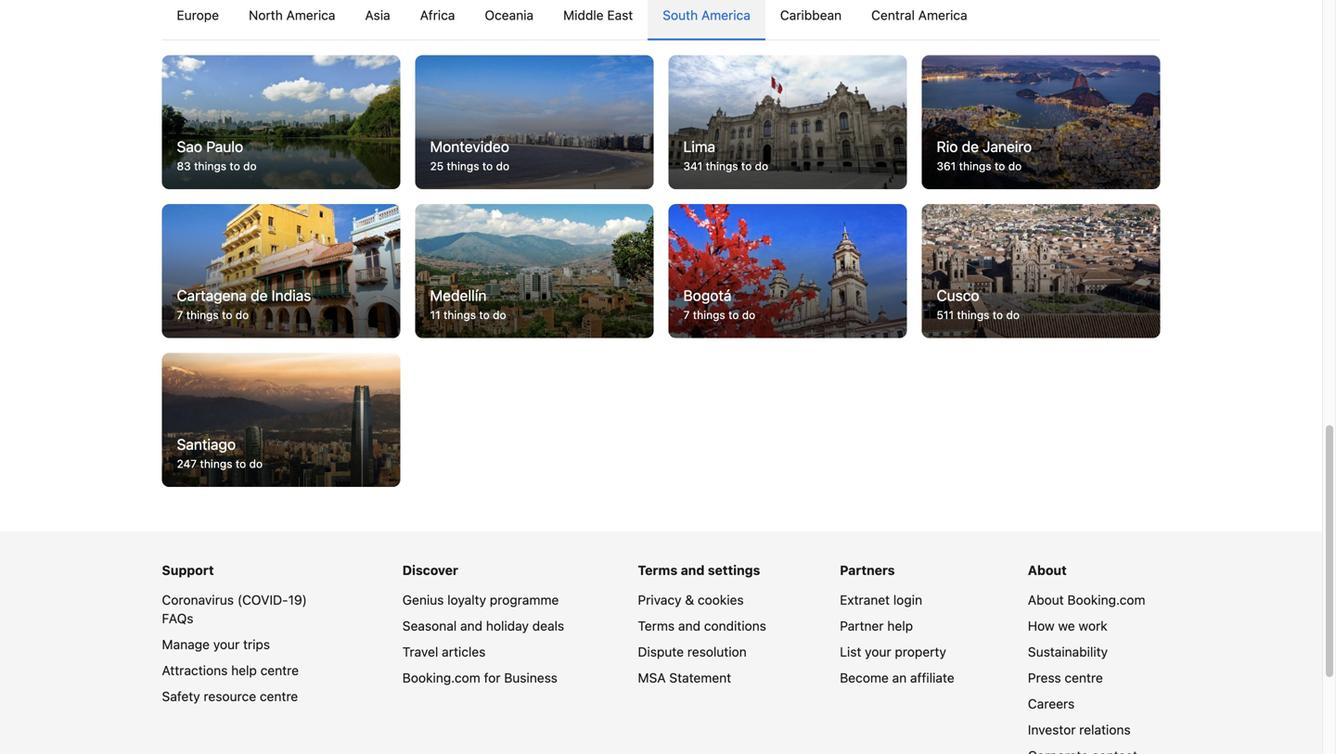 Task type: describe. For each thing, give the bounding box(es) containing it.
articles
[[442, 645, 486, 660]]

travel
[[403, 645, 438, 660]]

do for medellín
[[493, 309, 506, 322]]

caribbean
[[780, 7, 842, 23]]

do for santiago
[[249, 458, 263, 471]]

do inside cartagena de indias 7 things to do
[[236, 309, 249, 322]]

cusco
[[937, 287, 979, 304]]

seasonal and holiday deals link
[[403, 619, 564, 634]]

press centre link
[[1028, 671, 1103, 686]]

partners
[[840, 563, 895, 578]]

montevideo 25 things to do
[[430, 138, 510, 172]]

coronavirus
[[162, 593, 234, 608]]

south america button
[[648, 0, 765, 39]]

investor relations link
[[1028, 723, 1131, 738]]

83
[[177, 159, 191, 172]]

coronavirus (covid-19) faqs
[[162, 593, 307, 626]]

asia button
[[350, 0, 405, 39]]

centre for safety resource centre
[[260, 689, 298, 704]]

do for montevideo
[[496, 159, 510, 172]]

travel articles link
[[403, 645, 486, 660]]

extranet
[[840, 593, 890, 608]]

to inside sao paulo 83 things to do
[[230, 159, 240, 172]]

and for holiday
[[460, 619, 483, 634]]

extranet login
[[840, 593, 922, 608]]

europe button
[[162, 0, 234, 39]]

central
[[871, 7, 915, 23]]

central america
[[871, 7, 968, 23]]

medellín
[[430, 287, 487, 304]]

booking.com for business
[[403, 671, 558, 686]]

loyalty
[[447, 593, 486, 608]]

about booking.com
[[1028, 593, 1146, 608]]

montevideo image
[[415, 55, 654, 189]]

north america button
[[234, 0, 350, 39]]

to for santiago
[[236, 458, 246, 471]]

genius loyalty programme link
[[403, 593, 559, 608]]

genius loyalty programme
[[403, 593, 559, 608]]

terms for terms and settings
[[638, 563, 678, 578]]

we
[[1058, 619, 1075, 634]]

login
[[894, 593, 922, 608]]

rio de janeiro image
[[922, 55, 1160, 189]]

do inside rio de janeiro 361 things to do
[[1008, 159, 1022, 172]]

south america
[[663, 7, 751, 23]]

deals
[[532, 619, 564, 634]]

7 inside the bogotá 7 things to do
[[683, 309, 690, 322]]

list
[[840, 645, 861, 660]]

sustainability link
[[1028, 645, 1108, 660]]

business
[[504, 671, 558, 686]]

do for bogotá
[[742, 309, 756, 322]]

how we work
[[1028, 619, 1108, 634]]

become
[[840, 671, 889, 686]]

booking.com for business link
[[403, 671, 558, 686]]

partner help
[[840, 619, 913, 634]]

montevideo
[[430, 138, 509, 155]]

genius
[[403, 593, 444, 608]]

msa statement link
[[638, 671, 731, 686]]

terms and conditions link
[[638, 619, 766, 634]]

careers
[[1028, 697, 1075, 712]]

privacy
[[638, 593, 682, 608]]

janeiro
[[983, 138, 1032, 155]]

rio
[[937, 138, 958, 155]]

settings
[[708, 563, 760, 578]]

north america
[[249, 7, 335, 23]]

list your property link
[[840, 645, 946, 660]]

press
[[1028, 671, 1061, 686]]

things for lima
[[706, 159, 738, 172]]

relations
[[1079, 723, 1131, 738]]

santiago 247 things to do
[[177, 436, 263, 471]]

lima image
[[669, 55, 907, 189]]

paulo
[[206, 138, 243, 155]]

to for medellín
[[479, 309, 490, 322]]

about for about
[[1028, 563, 1067, 578]]

things for santiago
[[200, 458, 232, 471]]

to inside rio de janeiro 361 things to do
[[995, 159, 1005, 172]]

holiday
[[486, 619, 529, 634]]

manage your trips link
[[162, 637, 270, 652]]

programme
[[490, 593, 559, 608]]

medellín image
[[415, 204, 654, 338]]

rio de janeiro 361 things to do
[[937, 138, 1032, 172]]

how we work link
[[1028, 619, 1108, 634]]

341
[[683, 159, 703, 172]]

partner help link
[[840, 619, 913, 634]]

bogotá
[[683, 287, 732, 304]]

press centre
[[1028, 671, 1103, 686]]

help for partner
[[887, 619, 913, 634]]

7 inside cartagena de indias 7 things to do
[[177, 309, 183, 322]]

how
[[1028, 619, 1055, 634]]

affiliate
[[910, 671, 955, 686]]

oceania
[[485, 7, 534, 23]]

things inside rio de janeiro 361 things to do
[[959, 159, 992, 172]]

&
[[685, 593, 694, 608]]

de for rio
[[962, 138, 979, 155]]

cookies
[[698, 593, 744, 608]]

11
[[430, 309, 440, 322]]

east
[[607, 7, 633, 23]]

america for central america
[[918, 7, 968, 23]]

faqs
[[162, 611, 193, 626]]



Task type: vqa. For each thing, say whether or not it's contained in the screenshot.


Task type: locate. For each thing, give the bounding box(es) containing it.
your down partner help "link"
[[865, 645, 891, 660]]

seasonal and holiday deals
[[403, 619, 564, 634]]

work
[[1079, 619, 1108, 634]]

1 horizontal spatial 7
[[683, 309, 690, 322]]

middle
[[563, 7, 604, 23]]

1 horizontal spatial booking.com
[[1068, 593, 1146, 608]]

property
[[895, 645, 946, 660]]

things for medellín
[[444, 309, 476, 322]]

sao
[[177, 138, 202, 155]]

your for list
[[865, 645, 891, 660]]

to for cusco
[[993, 309, 1003, 322]]

things inside sao paulo 83 things to do
[[194, 159, 226, 172]]

asia
[[365, 7, 390, 23]]

de for cartagena
[[251, 287, 268, 304]]

santiago image
[[162, 353, 400, 487]]

terms up 'privacy'
[[638, 563, 678, 578]]

cartagena
[[177, 287, 247, 304]]

america for north america
[[286, 7, 335, 23]]

middle east
[[563, 7, 633, 23]]

africa
[[420, 7, 455, 23]]

investor
[[1028, 723, 1076, 738]]

361
[[937, 159, 956, 172]]

privacy & cookies link
[[638, 593, 744, 608]]

to for montevideo
[[482, 159, 493, 172]]

1 vertical spatial de
[[251, 287, 268, 304]]

1 horizontal spatial your
[[865, 645, 891, 660]]

things down montevideo at left
[[447, 159, 479, 172]]

santiago
[[177, 436, 236, 453]]

dispute resolution link
[[638, 645, 747, 660]]

trips
[[243, 637, 270, 652]]

and down "&"
[[678, 619, 701, 634]]

things inside lima 341 things to do
[[706, 159, 738, 172]]

0 vertical spatial help
[[887, 619, 913, 634]]

do inside santiago 247 things to do
[[249, 458, 263, 471]]

2 7 from the left
[[683, 309, 690, 322]]

to right 341
[[741, 159, 752, 172]]

america inside the central america button
[[918, 7, 968, 23]]

do for lima
[[755, 159, 768, 172]]

america inside north america button
[[286, 7, 335, 23]]

1 horizontal spatial help
[[887, 619, 913, 634]]

things down paulo
[[194, 159, 226, 172]]

7 down cartagena
[[177, 309, 183, 322]]

america right south
[[701, 7, 751, 23]]

0 horizontal spatial help
[[231, 663, 257, 678]]

help up the list your property
[[887, 619, 913, 634]]

(covid-
[[237, 593, 288, 608]]

1 terms from the top
[[638, 563, 678, 578]]

things right 361 at the top right of page
[[959, 159, 992, 172]]

things
[[194, 159, 226, 172], [447, 159, 479, 172], [706, 159, 738, 172], [959, 159, 992, 172], [186, 309, 219, 322], [444, 309, 476, 322], [693, 309, 725, 322], [957, 309, 990, 322], [200, 458, 232, 471]]

things down cartagena
[[186, 309, 219, 322]]

manage your trips
[[162, 637, 270, 652]]

2 horizontal spatial america
[[918, 7, 968, 23]]

america inside south america 'button'
[[701, 7, 751, 23]]

central america button
[[857, 0, 982, 39]]

and down loyalty
[[460, 619, 483, 634]]

do inside sao paulo 83 things to do
[[243, 159, 257, 172]]

to inside montevideo 25 things to do
[[482, 159, 493, 172]]

to down medellín
[[479, 309, 490, 322]]

do inside montevideo 25 things to do
[[496, 159, 510, 172]]

help
[[887, 619, 913, 634], [231, 663, 257, 678]]

list your property
[[840, 645, 946, 660]]

centre right resource
[[260, 689, 298, 704]]

7
[[177, 309, 183, 322], [683, 309, 690, 322]]

booking.com up work
[[1068, 593, 1146, 608]]

de right 'rio'
[[962, 138, 979, 155]]

caribbean button
[[765, 0, 857, 39]]

to inside cartagena de indias 7 things to do
[[222, 309, 232, 322]]

msa
[[638, 671, 666, 686]]

0 vertical spatial about
[[1028, 563, 1067, 578]]

things down medellín
[[444, 309, 476, 322]]

middle east button
[[549, 0, 648, 39]]

terms and settings
[[638, 563, 760, 578]]

partner
[[840, 619, 884, 634]]

0 vertical spatial booking.com
[[1068, 593, 1146, 608]]

and for settings
[[681, 563, 705, 578]]

2 terms from the top
[[638, 619, 675, 634]]

help down trips
[[231, 663, 257, 678]]

safety resource centre link
[[162, 689, 298, 704]]

25
[[430, 159, 444, 172]]

safety
[[162, 689, 200, 704]]

support
[[162, 563, 214, 578]]

resolution
[[687, 645, 747, 660]]

things inside cartagena de indias 7 things to do
[[186, 309, 219, 322]]

to for bogotá
[[729, 309, 739, 322]]

7 down bogotá
[[683, 309, 690, 322]]

to
[[230, 159, 240, 172], [482, 159, 493, 172], [741, 159, 752, 172], [995, 159, 1005, 172], [222, 309, 232, 322], [479, 309, 490, 322], [729, 309, 739, 322], [993, 309, 1003, 322], [236, 458, 246, 471]]

an
[[892, 671, 907, 686]]

about up how
[[1028, 593, 1064, 608]]

0 horizontal spatial 7
[[177, 309, 183, 322]]

things down bogotá
[[693, 309, 725, 322]]

things down santiago in the left of the page
[[200, 458, 232, 471]]

things inside montevideo 25 things to do
[[447, 159, 479, 172]]

medellín 11 things to do
[[430, 287, 506, 322]]

careers link
[[1028, 697, 1075, 712]]

2 about from the top
[[1028, 593, 1064, 608]]

america for south america
[[701, 7, 751, 23]]

booking.com
[[1068, 593, 1146, 608], [403, 671, 480, 686]]

resource
[[204, 689, 256, 704]]

dispute resolution
[[638, 645, 747, 660]]

tab list
[[162, 0, 1160, 41]]

things for bogotá
[[693, 309, 725, 322]]

terms down 'privacy'
[[638, 619, 675, 634]]

things inside medellín 11 things to do
[[444, 309, 476, 322]]

america right north
[[286, 7, 335, 23]]

sao paulo image
[[162, 55, 400, 189]]

tab list containing europe
[[162, 0, 1160, 41]]

2 america from the left
[[701, 7, 751, 23]]

do for cusco
[[1006, 309, 1020, 322]]

de left indias
[[251, 287, 268, 304]]

de inside rio de janeiro 361 things to do
[[962, 138, 979, 155]]

do
[[243, 159, 257, 172], [496, 159, 510, 172], [755, 159, 768, 172], [1008, 159, 1022, 172], [236, 309, 249, 322], [493, 309, 506, 322], [742, 309, 756, 322], [1006, 309, 1020, 322], [249, 458, 263, 471]]

things for cusco
[[957, 309, 990, 322]]

become an affiliate link
[[840, 671, 955, 686]]

booking.com down travel articles link at left bottom
[[403, 671, 480, 686]]

attractions help centre link
[[162, 663, 299, 678]]

things right 341
[[706, 159, 738, 172]]

cusco image
[[922, 204, 1160, 338]]

and up privacy & cookies on the bottom of the page
[[681, 563, 705, 578]]

do inside the bogotá 7 things to do
[[742, 309, 756, 322]]

to for lima
[[741, 159, 752, 172]]

to down bogotá
[[729, 309, 739, 322]]

bogotá image
[[669, 204, 907, 338]]

to down paulo
[[230, 159, 240, 172]]

to inside santiago 247 things to do
[[236, 458, 246, 471]]

de inside cartagena de indias 7 things to do
[[251, 287, 268, 304]]

1 7 from the left
[[177, 309, 183, 322]]

de
[[962, 138, 979, 155], [251, 287, 268, 304]]

about for about booking.com
[[1028, 593, 1064, 608]]

to down janeiro
[[995, 159, 1005, 172]]

bogotá 7 things to do
[[683, 287, 756, 322]]

0 horizontal spatial de
[[251, 287, 268, 304]]

to inside lima 341 things to do
[[741, 159, 752, 172]]

things down cusco
[[957, 309, 990, 322]]

your for manage
[[213, 637, 240, 652]]

about up 'about booking.com'
[[1028, 563, 1067, 578]]

to down montevideo at left
[[482, 159, 493, 172]]

and
[[681, 563, 705, 578], [460, 619, 483, 634], [678, 619, 701, 634]]

to inside cusco 511 things to do
[[993, 309, 1003, 322]]

do inside medellín 11 things to do
[[493, 309, 506, 322]]

attractions help centre
[[162, 663, 299, 678]]

to inside the bogotá 7 things to do
[[729, 309, 739, 322]]

coronavirus (covid-19) faqs link
[[162, 593, 307, 626]]

lima 341 things to do
[[683, 138, 768, 172]]

africa button
[[405, 0, 470, 39]]

america right central
[[918, 7, 968, 23]]

centre for attractions help centre
[[260, 663, 299, 678]]

centre down trips
[[260, 663, 299, 678]]

things inside cusco 511 things to do
[[957, 309, 990, 322]]

1 about from the top
[[1028, 563, 1067, 578]]

cartagena de indias 7 things to do
[[177, 287, 311, 322]]

247
[[177, 458, 197, 471]]

0 vertical spatial terms
[[638, 563, 678, 578]]

things inside santiago 247 things to do
[[200, 458, 232, 471]]

things for montevideo
[[447, 159, 479, 172]]

extranet login link
[[840, 593, 922, 608]]

0 horizontal spatial america
[[286, 7, 335, 23]]

help for attractions
[[231, 663, 257, 678]]

0 horizontal spatial booking.com
[[403, 671, 480, 686]]

1 vertical spatial about
[[1028, 593, 1064, 608]]

privacy & cookies
[[638, 593, 744, 608]]

to right 511
[[993, 309, 1003, 322]]

19)
[[288, 593, 307, 608]]

3 america from the left
[[918, 7, 968, 23]]

1 horizontal spatial america
[[701, 7, 751, 23]]

manage
[[162, 637, 210, 652]]

lima
[[683, 138, 716, 155]]

your up "attractions help centre" 'link' on the left bottom of page
[[213, 637, 240, 652]]

1 horizontal spatial de
[[962, 138, 979, 155]]

statement
[[669, 671, 731, 686]]

cartagena de indias image
[[162, 204, 400, 338]]

things inside the bogotá 7 things to do
[[693, 309, 725, 322]]

to inside medellín 11 things to do
[[479, 309, 490, 322]]

oceania button
[[470, 0, 549, 39]]

travel articles
[[403, 645, 486, 660]]

safety resource centre
[[162, 689, 298, 704]]

south
[[663, 7, 698, 23]]

1 america from the left
[[286, 7, 335, 23]]

centre down sustainability
[[1065, 671, 1103, 686]]

terms for terms and conditions
[[638, 619, 675, 634]]

and for conditions
[[678, 619, 701, 634]]

do inside lima 341 things to do
[[755, 159, 768, 172]]

conditions
[[704, 619, 766, 634]]

to down cartagena
[[222, 309, 232, 322]]

north
[[249, 7, 283, 23]]

1 vertical spatial help
[[231, 663, 257, 678]]

1 vertical spatial terms
[[638, 619, 675, 634]]

terms and conditions
[[638, 619, 766, 634]]

1 vertical spatial booking.com
[[403, 671, 480, 686]]

about
[[1028, 563, 1067, 578], [1028, 593, 1064, 608]]

0 horizontal spatial your
[[213, 637, 240, 652]]

0 vertical spatial de
[[962, 138, 979, 155]]

do inside cusco 511 things to do
[[1006, 309, 1020, 322]]

to down santiago in the left of the page
[[236, 458, 246, 471]]

seasonal
[[403, 619, 457, 634]]



